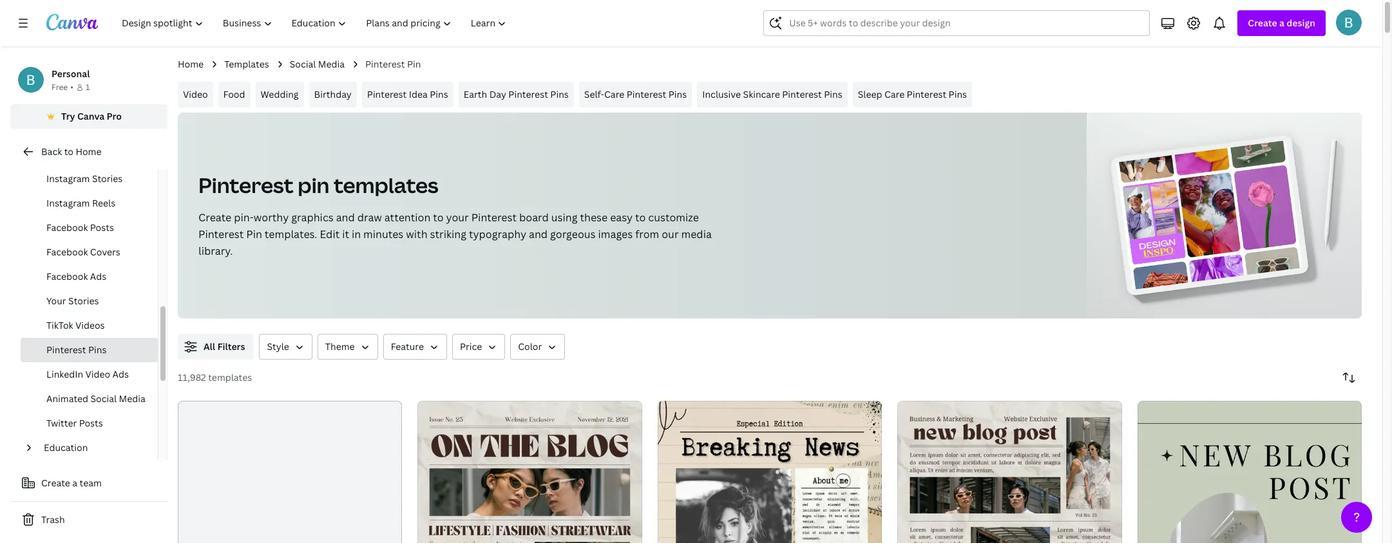 Task type: describe. For each thing, give the bounding box(es) containing it.
instagram for instagram reels
[[46, 197, 90, 209]]

food
[[223, 88, 245, 101]]

facebook covers
[[46, 246, 120, 258]]

0 vertical spatial video
[[183, 88, 208, 101]]

pin
[[298, 171, 329, 199]]

pins for sleep care pinterest pins
[[949, 88, 967, 101]]

all filters
[[204, 341, 245, 353]]

create pin-worthy graphics and draw attention to your pinterest board using these easy to customize pinterest pin templates. edit it in minutes with striking typography and gorgeous images from our media library.
[[198, 211, 712, 258]]

video link
[[178, 82, 213, 108]]

try
[[61, 110, 75, 122]]

11,982 templates
[[178, 372, 252, 384]]

create a design button
[[1238, 10, 1326, 36]]

back to home link
[[10, 139, 168, 165]]

create for create pin-worthy graphics and draw attention to your pinterest board using these easy to customize pinterest pin templates. edit it in minutes with striking typography and gorgeous images from our media library.
[[198, 211, 231, 225]]

try canva pro button
[[10, 104, 168, 129]]

attention
[[385, 211, 431, 225]]

•
[[70, 82, 73, 93]]

draw
[[357, 211, 382, 225]]

facebook ads
[[46, 271, 106, 283]]

covers
[[90, 246, 120, 258]]

price
[[460, 341, 482, 353]]

home link
[[178, 57, 204, 72]]

reels
[[92, 197, 115, 209]]

pinterest idea pins
[[367, 88, 448, 101]]

board
[[519, 211, 549, 225]]

feature button
[[383, 334, 447, 360]]

it
[[342, 227, 349, 242]]

instagram stories link
[[21, 167, 158, 191]]

pro
[[107, 110, 122, 122]]

create a team button
[[10, 471, 168, 497]]

stories for your stories
[[68, 295, 99, 307]]

price button
[[452, 334, 505, 360]]

brown and white scrapbook breaking news post pinterest pin image
[[658, 401, 882, 544]]

design
[[1287, 17, 1316, 29]]

0 vertical spatial media
[[318, 58, 345, 70]]

pinterest idea pins link
[[362, 82, 453, 108]]

pin inside create pin-worthy graphics and draw attention to your pinterest board using these easy to customize pinterest pin templates. edit it in minutes with striking typography and gorgeous images from our media library.
[[246, 227, 262, 242]]

back
[[41, 146, 62, 158]]

pinterest down pinterest pin
[[367, 88, 407, 101]]

create a design
[[1248, 17, 1316, 29]]

free
[[52, 82, 68, 93]]

trash
[[41, 514, 65, 526]]

style
[[267, 341, 289, 353]]

your stories
[[46, 295, 99, 307]]

0 vertical spatial and
[[336, 211, 355, 225]]

using
[[551, 211, 578, 225]]

0 vertical spatial templates
[[334, 171, 439, 199]]

0 vertical spatial pin
[[407, 58, 421, 70]]

1 vertical spatial templates
[[208, 372, 252, 384]]

education
[[44, 442, 88, 454]]

pins for earth day pinterest pins
[[550, 88, 569, 101]]

filters
[[217, 341, 245, 353]]

linkedin video ads
[[46, 369, 129, 381]]

brown modern fashion newspaper blog post pinterest pin image
[[418, 401, 642, 544]]

0 horizontal spatial social
[[91, 393, 117, 405]]

templates link
[[224, 57, 269, 72]]

stories for instagram stories
[[92, 173, 123, 185]]

create for create a team
[[41, 477, 70, 490]]

easy
[[610, 211, 633, 225]]

feature
[[391, 341, 424, 353]]

from
[[635, 227, 659, 242]]

day
[[489, 88, 506, 101]]

pinterest up library.
[[198, 227, 244, 242]]

instagram stories
[[46, 173, 123, 185]]

wedding
[[261, 88, 299, 101]]

pin-
[[234, 211, 254, 225]]

trash link
[[10, 508, 168, 533]]

self-care pinterest pins
[[584, 88, 687, 101]]

facebook for facebook ads
[[46, 271, 88, 283]]

0 horizontal spatial media
[[119, 393, 145, 405]]

brown aesthetic modern elegant fashion lifestyle newspaper blog your story image
[[898, 401, 1122, 544]]

customize
[[648, 211, 699, 225]]

free •
[[52, 82, 73, 93]]

facebook posts link
[[21, 216, 158, 240]]

1 horizontal spatial and
[[529, 227, 548, 242]]

earth day pinterest pins link
[[459, 82, 574, 108]]

pins for inclusive skincare pinterest pins
[[824, 88, 843, 101]]

worthy
[[254, 211, 289, 225]]

images
[[598, 227, 633, 242]]

self-care pinterest pins link
[[579, 82, 692, 108]]

inclusive
[[702, 88, 741, 101]]

media
[[681, 227, 712, 242]]

theme button
[[318, 334, 378, 360]]

graphics
[[291, 211, 334, 225]]

style button
[[259, 334, 312, 360]]

birthday
[[314, 88, 352, 101]]

education link
[[39, 436, 150, 461]]

canva
[[77, 110, 105, 122]]

all
[[204, 341, 215, 353]]

twitter
[[46, 418, 77, 430]]

pinterest right day
[[509, 88, 548, 101]]

to inside "link"
[[64, 146, 73, 158]]

instagram reels link
[[21, 191, 158, 216]]



Task type: vqa. For each thing, say whether or not it's contained in the screenshot.
the with inside the Case studies How creative agency, Hero, generated higher ROI and won new business with Canva for Enterprise
no



Task type: locate. For each thing, give the bounding box(es) containing it.
2 horizontal spatial to
[[635, 211, 646, 225]]

pinterest right the sleep
[[907, 88, 947, 101]]

1 vertical spatial posts
[[79, 418, 103, 430]]

1 horizontal spatial ads
[[112, 369, 129, 381]]

1 vertical spatial and
[[529, 227, 548, 242]]

animated social media link
[[21, 387, 158, 412]]

in
[[352, 227, 361, 242]]

pinterest right self- at top
[[627, 88, 666, 101]]

1 vertical spatial social
[[91, 393, 117, 405]]

media up birthday
[[318, 58, 345, 70]]

posts down reels
[[90, 222, 114, 234]]

0 horizontal spatial home
[[76, 146, 101, 158]]

0 vertical spatial ads
[[90, 271, 106, 283]]

1 vertical spatial video
[[85, 369, 110, 381]]

skincare
[[743, 88, 780, 101]]

personal
[[52, 68, 90, 80]]

2 care from the left
[[885, 88, 905, 101]]

create inside 'button'
[[41, 477, 70, 490]]

1 horizontal spatial create
[[198, 211, 231, 225]]

food link
[[218, 82, 250, 108]]

1 vertical spatial create
[[198, 211, 231, 225]]

facebook
[[46, 222, 88, 234], [46, 246, 88, 258], [46, 271, 88, 283]]

care for sleep
[[885, 88, 905, 101]]

create left pin-
[[198, 211, 231, 225]]

1 vertical spatial ads
[[112, 369, 129, 381]]

0 horizontal spatial pin
[[246, 227, 262, 242]]

video down home link
[[183, 88, 208, 101]]

your
[[46, 295, 66, 307]]

facebook for facebook posts
[[46, 222, 88, 234]]

brad klo image
[[1336, 10, 1362, 35]]

create left 'team'
[[41, 477, 70, 490]]

1 vertical spatial facebook
[[46, 246, 88, 258]]

facebook up facebook ads
[[46, 246, 88, 258]]

facebook posts
[[46, 222, 114, 234]]

pinterest up typography
[[471, 211, 517, 225]]

inclusive skincare pinterest pins
[[702, 88, 843, 101]]

0 vertical spatial stories
[[92, 173, 123, 185]]

a inside dropdown button
[[1280, 17, 1285, 29]]

and up the it
[[336, 211, 355, 225]]

striking
[[430, 227, 466, 242]]

0 vertical spatial home
[[178, 58, 204, 70]]

wedding link
[[255, 82, 304, 108]]

0 vertical spatial create
[[1248, 17, 1277, 29]]

facebook covers link
[[21, 240, 158, 265]]

3 facebook from the top
[[46, 271, 88, 283]]

a left design
[[1280, 17, 1285, 29]]

our
[[662, 227, 679, 242]]

pin down pin-
[[246, 227, 262, 242]]

sleep care pinterest pins
[[858, 88, 967, 101]]

media down linkedin video ads link
[[119, 393, 145, 405]]

pinterest up linkedin
[[46, 344, 86, 356]]

create a team
[[41, 477, 102, 490]]

linkedin video ads link
[[21, 363, 158, 387]]

pinterest up pin-
[[198, 171, 294, 199]]

home up instagram stories
[[76, 146, 101, 158]]

ads down the covers
[[90, 271, 106, 283]]

0 horizontal spatial and
[[336, 211, 355, 225]]

stories down 'facebook ads' link
[[68, 295, 99, 307]]

team
[[80, 477, 102, 490]]

tiktok videos link
[[21, 314, 158, 338]]

instagram for instagram stories
[[46, 173, 90, 185]]

1 facebook from the top
[[46, 222, 88, 234]]

twitter posts
[[46, 418, 103, 430]]

stories up reels
[[92, 173, 123, 185]]

1 horizontal spatial pin
[[407, 58, 421, 70]]

try canva pro
[[61, 110, 122, 122]]

1 instagram from the top
[[46, 173, 90, 185]]

1 vertical spatial a
[[72, 477, 77, 490]]

animated
[[46, 393, 88, 405]]

twitter posts link
[[21, 412, 158, 436]]

create
[[1248, 17, 1277, 29], [198, 211, 231, 225], [41, 477, 70, 490]]

a for design
[[1280, 17, 1285, 29]]

2 facebook from the top
[[46, 246, 88, 258]]

a left 'team'
[[72, 477, 77, 490]]

templates
[[224, 58, 269, 70]]

2 horizontal spatial create
[[1248, 17, 1277, 29]]

0 vertical spatial posts
[[90, 222, 114, 234]]

facebook for facebook covers
[[46, 246, 88, 258]]

home inside the back to home "link"
[[76, 146, 101, 158]]

pinterest right the skincare
[[782, 88, 822, 101]]

0 horizontal spatial video
[[85, 369, 110, 381]]

instagram down back to home
[[46, 173, 90, 185]]

earth day pinterest pins
[[464, 88, 569, 101]]

templates down filters
[[208, 372, 252, 384]]

video up animated social media
[[85, 369, 110, 381]]

0 vertical spatial instagram
[[46, 173, 90, 185]]

social down linkedin video ads link
[[91, 393, 117, 405]]

0 horizontal spatial create
[[41, 477, 70, 490]]

idea
[[409, 88, 428, 101]]

ads up animated social media
[[112, 369, 129, 381]]

templates up draw
[[334, 171, 439, 199]]

to
[[64, 146, 73, 158], [433, 211, 444, 225], [635, 211, 646, 225]]

facebook inside facebook covers link
[[46, 246, 88, 258]]

pinterest
[[365, 58, 405, 70], [367, 88, 407, 101], [509, 88, 548, 101], [627, 88, 666, 101], [782, 88, 822, 101], [907, 88, 947, 101], [198, 171, 294, 199], [471, 211, 517, 225], [198, 227, 244, 242], [46, 344, 86, 356]]

create inside dropdown button
[[1248, 17, 1277, 29]]

to left your
[[433, 211, 444, 225]]

pinterest pin templates
[[198, 171, 439, 199]]

birthday link
[[309, 82, 357, 108]]

to right back on the top
[[64, 146, 73, 158]]

these
[[580, 211, 608, 225]]

facebook up your stories
[[46, 271, 88, 283]]

2 instagram from the top
[[46, 197, 90, 209]]

tiktok videos
[[46, 320, 105, 332]]

pinterest up pinterest idea pins
[[365, 58, 405, 70]]

0 vertical spatial social
[[290, 58, 316, 70]]

1 vertical spatial instagram
[[46, 197, 90, 209]]

pinterest pin templates image
[[1087, 113, 1362, 319], [1123, 180, 1187, 265]]

facebook inside 'facebook ads' link
[[46, 271, 88, 283]]

inclusive skincare pinterest pins link
[[697, 82, 848, 108]]

color
[[518, 341, 542, 353]]

and down board
[[529, 227, 548, 242]]

nude aesthetic blog post promo pinterest pin image
[[1138, 401, 1362, 544]]

posts inside twitter posts 'link'
[[79, 418, 103, 430]]

templates.
[[265, 227, 317, 242]]

self-
[[584, 88, 604, 101]]

0 horizontal spatial templates
[[208, 372, 252, 384]]

1 horizontal spatial to
[[433, 211, 444, 225]]

and
[[336, 211, 355, 225], [529, 227, 548, 242]]

a
[[1280, 17, 1285, 29], [72, 477, 77, 490]]

pin
[[407, 58, 421, 70], [246, 227, 262, 242]]

videos
[[75, 320, 105, 332]]

to up from
[[635, 211, 646, 225]]

1 horizontal spatial care
[[885, 88, 905, 101]]

Search search field
[[789, 11, 1142, 35]]

1 vertical spatial stories
[[68, 295, 99, 307]]

1 horizontal spatial media
[[318, 58, 345, 70]]

facebook inside facebook posts 'link'
[[46, 222, 88, 234]]

0 horizontal spatial a
[[72, 477, 77, 490]]

1 vertical spatial home
[[76, 146, 101, 158]]

theme
[[325, 341, 355, 353]]

1
[[86, 82, 90, 93]]

video
[[183, 88, 208, 101], [85, 369, 110, 381]]

pin up idea
[[407, 58, 421, 70]]

0 horizontal spatial care
[[604, 88, 625, 101]]

1 horizontal spatial social
[[290, 58, 316, 70]]

create inside create pin-worthy graphics and draw attention to your pinterest board using these easy to customize pinterest pin templates. edit it in minutes with striking typography and gorgeous images from our media library.
[[198, 211, 231, 225]]

sleep
[[858, 88, 882, 101]]

create for create a design
[[1248, 17, 1277, 29]]

edit
[[320, 227, 340, 242]]

home up video link
[[178, 58, 204, 70]]

back to home
[[41, 146, 101, 158]]

posts for facebook posts
[[90, 222, 114, 234]]

create left design
[[1248, 17, 1277, 29]]

earth
[[464, 88, 487, 101]]

facebook down instagram reels
[[46, 222, 88, 234]]

Sort by button
[[1336, 365, 1362, 391]]

a for team
[[72, 477, 77, 490]]

gorgeous
[[550, 227, 596, 242]]

1 horizontal spatial home
[[178, 58, 204, 70]]

None search field
[[764, 10, 1150, 36]]

top level navigation element
[[113, 10, 518, 36]]

social media
[[290, 58, 345, 70]]

pinterest pin
[[365, 58, 421, 70]]

minutes
[[363, 227, 404, 242]]

2 vertical spatial facebook
[[46, 271, 88, 283]]

1 vertical spatial media
[[119, 393, 145, 405]]

with
[[406, 227, 428, 242]]

a inside 'button'
[[72, 477, 77, 490]]

posts inside facebook posts 'link'
[[90, 222, 114, 234]]

0 horizontal spatial to
[[64, 146, 73, 158]]

color button
[[510, 334, 565, 360]]

1 horizontal spatial a
[[1280, 17, 1285, 29]]

0 vertical spatial a
[[1280, 17, 1285, 29]]

posts down the animated social media link
[[79, 418, 103, 430]]

instagram reels
[[46, 197, 115, 209]]

social media link
[[290, 57, 345, 72]]

your
[[446, 211, 469, 225]]

1 horizontal spatial video
[[183, 88, 208, 101]]

0 horizontal spatial ads
[[90, 271, 106, 283]]

social up wedding
[[290, 58, 316, 70]]

library.
[[198, 244, 233, 258]]

care for self-
[[604, 88, 625, 101]]

11,982
[[178, 372, 206, 384]]

posts
[[90, 222, 114, 234], [79, 418, 103, 430]]

1 horizontal spatial templates
[[334, 171, 439, 199]]

instagram up "facebook posts"
[[46, 197, 90, 209]]

1 care from the left
[[604, 88, 625, 101]]

pins for self-care pinterest pins
[[669, 88, 687, 101]]

1 vertical spatial pin
[[246, 227, 262, 242]]

0 vertical spatial facebook
[[46, 222, 88, 234]]

2 vertical spatial create
[[41, 477, 70, 490]]

typography
[[469, 227, 526, 242]]

posts for twitter posts
[[79, 418, 103, 430]]



